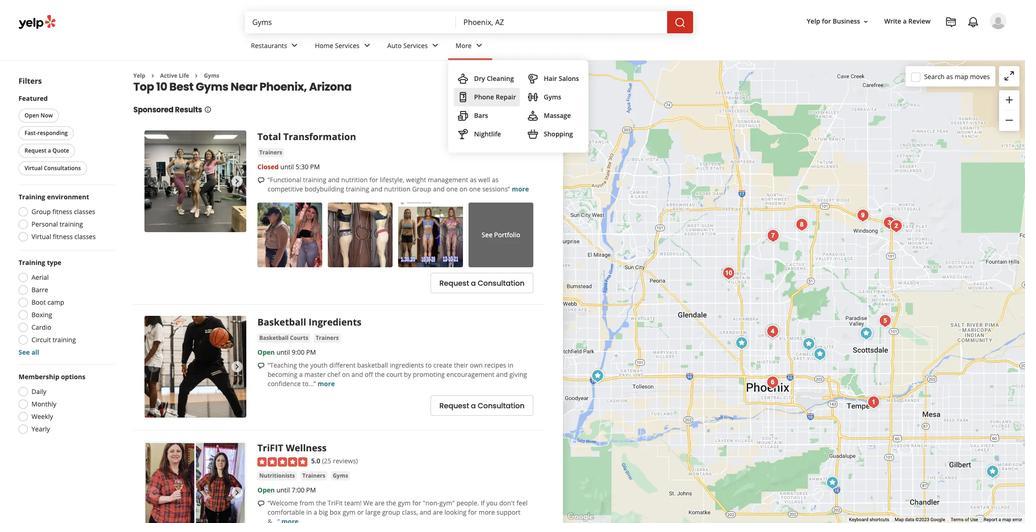 Task type: locate. For each thing, give the bounding box(es) containing it.
in down the from
[[306, 508, 312, 517]]

open up 16 speech v2 image
[[258, 486, 275, 495]]

2 vertical spatial gyms link
[[331, 472, 350, 481]]

24 gyms v2 image
[[527, 92, 538, 103]]

1 vertical spatial next image
[[232, 488, 243, 499]]

open
[[25, 112, 39, 119], [258, 348, 275, 357], [258, 486, 275, 495]]

gyms
[[204, 72, 219, 80], [196, 79, 228, 95], [544, 93, 562, 101], [333, 472, 348, 480]]

yelp inside button
[[807, 17, 821, 26]]

24 chevron down v2 image inside home services link
[[362, 40, 373, 51]]

bars link
[[454, 107, 520, 125]]

1 vertical spatial group
[[31, 208, 51, 216]]

until up "welcome
[[277, 486, 290, 495]]

1 horizontal spatial map
[[1003, 518, 1012, 523]]

nutrition up bodybuilding
[[341, 176, 368, 185]]

gyms right 'life'
[[204, 72, 219, 80]]

16 speech v2 image left "teaching
[[258, 363, 265, 370]]

see left the all
[[19, 348, 30, 357]]

as left well
[[470, 176, 477, 185]]

1 consultation from the top
[[478, 278, 525, 289]]

and down management
[[433, 185, 445, 194]]

more down if
[[479, 508, 495, 517]]

0 vertical spatial more
[[512, 185, 529, 194]]

1 16 chevron right v2 image from the left
[[149, 72, 156, 80]]

1 previous image from the top
[[148, 176, 159, 187]]

weekly
[[31, 413, 53, 421]]

keyboard shortcuts
[[849, 518, 890, 523]]

map for error
[[1003, 518, 1012, 523]]

for down people.
[[468, 508, 477, 517]]

yelp for business button
[[803, 13, 874, 30]]

for up the class,
[[413, 499, 421, 508]]

0 vertical spatial virtual
[[25, 164, 42, 172]]

1 vertical spatial until
[[277, 348, 290, 357]]

for inside yelp for business button
[[822, 17, 831, 26]]

and left "off"
[[352, 371, 363, 380]]

lifestyle,
[[380, 176, 405, 185]]

fitness down personal training
[[53, 233, 73, 241]]

search as map moves
[[924, 72, 990, 81]]

dry
[[474, 74, 485, 83]]

skye high fitness image
[[811, 346, 830, 364]]

shortcuts
[[870, 518, 890, 523]]

0 vertical spatial slideshow element
[[145, 131, 246, 233]]

more link for transformation
[[512, 185, 529, 194]]

1 vertical spatial open
[[258, 348, 275, 357]]

None search field
[[245, 11, 695, 33]]

basketball
[[357, 361, 388, 370]]

2 vertical spatial trainers
[[302, 472, 325, 480]]

24 massage v2 image
[[527, 110, 538, 121]]

more link down chef
[[318, 380, 335, 389]]

services for auto services
[[403, 41, 428, 50]]

trifit wellness
[[258, 443, 327, 455]]

1 vertical spatial request a consultation
[[440, 401, 525, 412]]

expand map image
[[1004, 70, 1015, 81]]

1 vertical spatial gyms link
[[524, 88, 583, 107]]

more right 'sessions"'
[[512, 185, 529, 194]]

1 vertical spatial see
[[19, 348, 30, 357]]

training up 'personal'
[[19, 193, 45, 201]]

until up "functional
[[280, 163, 294, 172]]

training right bodybuilding
[[346, 185, 369, 194]]

luxe health club image
[[876, 312, 895, 331]]

1 request a consultation button from the top
[[431, 273, 534, 294]]

for left business
[[822, 17, 831, 26]]

training for aerial
[[19, 258, 45, 267]]

well
[[478, 176, 490, 185]]

open until 7:00 pm
[[258, 486, 316, 495]]

2 services from the left
[[403, 41, 428, 50]]

gyms link up 'massage'
[[524, 88, 583, 107]]

group
[[1000, 90, 1020, 131]]

24 chevron down v2 image left auto
[[362, 40, 373, 51]]

stretch authority image
[[824, 474, 842, 493]]

2 16 speech v2 image from the top
[[258, 363, 265, 370]]

previous image
[[148, 176, 159, 187], [148, 488, 159, 499]]

consultation
[[478, 278, 525, 289], [478, 401, 525, 412]]

option group containing membership options
[[16, 373, 115, 437]]

1 horizontal spatial are
[[433, 508, 443, 517]]

2 16 chevron right v2 image from the left
[[193, 72, 200, 80]]

basketball ingredients image
[[589, 367, 607, 386]]

2 vertical spatial trainers link
[[301, 472, 327, 481]]

trainers down 5.0 on the bottom left of page
[[302, 472, 325, 480]]

3 slideshow element from the top
[[145, 443, 246, 524]]

nightlife link
[[454, 125, 520, 144]]

own
[[470, 361, 483, 370]]

1 next image from the top
[[232, 362, 243, 373]]

gyms inside "button"
[[333, 472, 348, 480]]

training up aerial
[[19, 258, 45, 267]]

request a consultation button
[[431, 273, 534, 294], [431, 396, 534, 417]]

Find text field
[[252, 17, 449, 27]]

2 request a consultation from the top
[[440, 401, 525, 412]]

consultation for second the request a consultation button from the bottom of the page
[[478, 278, 525, 289]]

all
[[31, 348, 39, 357]]

1 vertical spatial option group
[[16, 258, 115, 358]]

2 consultation from the top
[[478, 401, 525, 412]]

1 request a consultation from the top
[[440, 278, 525, 289]]

2 option group from the top
[[16, 258, 115, 358]]

1 horizontal spatial 24 chevron down v2 image
[[362, 40, 373, 51]]

the
[[299, 361, 309, 370], [375, 371, 385, 380], [316, 499, 326, 508], [386, 499, 396, 508]]

next image
[[232, 176, 243, 187]]

16 speech v2 image
[[258, 177, 265, 184], [258, 363, 265, 370]]

1 vertical spatial yelp
[[133, 72, 145, 80]]

until up "teaching
[[277, 348, 290, 357]]

virtual fitness classes
[[31, 233, 96, 241]]

1 vertical spatial are
[[433, 508, 443, 517]]

repair
[[496, 93, 516, 101]]

1 vertical spatial training
[[19, 258, 45, 267]]

"non-
[[423, 499, 440, 508]]

none field the near
[[464, 17, 660, 27]]

mountainside fitness image
[[764, 374, 782, 392]]

2 training from the top
[[19, 258, 45, 267]]

0 horizontal spatial see
[[19, 348, 30, 357]]

1 horizontal spatial see
[[482, 231, 493, 240]]

open left the now
[[25, 112, 39, 119]]

more down chef
[[318, 380, 335, 389]]

1 none field from the left
[[252, 17, 449, 27]]

0 vertical spatial fitness
[[52, 208, 72, 216]]

5:30
[[296, 163, 309, 172]]

report
[[984, 518, 998, 523]]

virtual down request a quote button
[[25, 164, 42, 172]]

phone
[[474, 93, 494, 101]]

see left portfolio
[[482, 231, 493, 240]]

0 vertical spatial more link
[[512, 185, 529, 194]]

pm right 5:30
[[310, 163, 320, 172]]

1 horizontal spatial one
[[469, 185, 481, 194]]

featured group
[[17, 94, 115, 177]]

trainers down ingredients on the bottom of page
[[316, 335, 339, 342]]

0 vertical spatial in
[[508, 361, 514, 370]]

training up virtual fitness classes
[[60, 220, 83, 229]]

class,
[[402, 508, 418, 517]]

fitness up personal training
[[52, 208, 72, 216]]

5 star rating image
[[258, 458, 308, 467]]

title boxing club image
[[733, 334, 751, 353]]

trainers link for basketball courts
[[314, 334, 341, 343]]

0 horizontal spatial none field
[[252, 17, 449, 27]]

2 vertical spatial open
[[258, 486, 275, 495]]

24 shopping v2 image
[[527, 129, 538, 140]]

0 vertical spatial see
[[482, 231, 493, 240]]

1 vertical spatial pm
[[306, 348, 316, 357]]

0 horizontal spatial on
[[342, 371, 350, 380]]

phoenix,
[[260, 79, 307, 95]]

classes down personal training
[[74, 233, 96, 241]]

trainers link for nutritionists
[[301, 472, 327, 481]]

create
[[434, 361, 452, 370]]

2 vertical spatial until
[[277, 486, 290, 495]]

slideshow element for basketball
[[145, 317, 246, 418]]

one down well
[[469, 185, 481, 194]]

see inside option group
[[19, 348, 30, 357]]

closed until 5:30 pm
[[258, 163, 320, 172]]

0 vertical spatial next image
[[232, 362, 243, 373]]

open up "teaching
[[258, 348, 275, 357]]

previous image for trifit wellness
[[148, 488, 159, 499]]

support
[[497, 508, 521, 517]]

lucas james celebrity personal trainer image
[[857, 325, 876, 343]]

1 horizontal spatial more
[[479, 508, 495, 517]]

2 horizontal spatial more
[[512, 185, 529, 194]]

search image
[[675, 17, 686, 28]]

0 horizontal spatial services
[[335, 41, 360, 50]]

pm for ingredients
[[306, 348, 316, 357]]

auto services link
[[380, 33, 448, 60]]

16 speech v2 image for basketball
[[258, 363, 265, 370]]

zoom out image
[[1004, 115, 1015, 126]]

1 horizontal spatial as
[[492, 176, 499, 185]]

promoting
[[413, 371, 445, 380]]

slideshow element
[[145, 131, 246, 233], [145, 317, 246, 418], [145, 443, 246, 524]]

physiques gym image
[[793, 216, 811, 234]]

2 none field from the left
[[464, 17, 660, 27]]

group down weight
[[412, 185, 432, 194]]

write a review
[[885, 17, 931, 26]]

as up 'sessions"'
[[492, 176, 499, 185]]

gyms down reviews)
[[333, 472, 348, 480]]

people.
[[457, 499, 479, 508]]

0 horizontal spatial one
[[446, 185, 458, 194]]

training right circuit
[[53, 336, 76, 345]]

2 vertical spatial more
[[479, 508, 495, 517]]

terms
[[951, 518, 964, 523]]

quote
[[52, 147, 69, 155]]

map left error
[[1003, 518, 1012, 523]]

the down 9:00
[[299, 361, 309, 370]]

1 horizontal spatial total transformation image
[[984, 463, 1002, 482]]

and down "non-
[[420, 508, 431, 517]]

0 horizontal spatial gyms link
[[204, 72, 219, 80]]

2 24 chevron down v2 image from the left
[[362, 40, 373, 51]]

glory gains gym image
[[887, 217, 906, 236]]

gym down team!
[[343, 508, 356, 517]]

are
[[375, 499, 385, 508], [433, 508, 443, 517]]

1 vertical spatial trainers button
[[314, 334, 341, 343]]

and down recipes
[[496, 371, 508, 380]]

0 horizontal spatial nutrition
[[341, 176, 368, 185]]

2 slideshow element from the top
[[145, 317, 246, 418]]

pm for transformation
[[310, 163, 320, 172]]

hair salons
[[544, 74, 579, 83]]

yelp left 10
[[133, 72, 145, 80]]

map left moves
[[955, 72, 969, 81]]

recipes
[[485, 361, 506, 370]]

2 vertical spatial trainers button
[[301, 472, 327, 481]]

trainers link
[[258, 148, 284, 158], [314, 334, 341, 343], [301, 472, 327, 481]]

16 chevron right v2 image right 'life'
[[193, 72, 200, 80]]

restaurants
[[251, 41, 287, 50]]

basketball for basketball ingredients
[[258, 317, 306, 329]]

slideshow element for trifit
[[145, 443, 246, 524]]

gym up the class,
[[398, 499, 411, 508]]

pm right 9:00
[[306, 348, 316, 357]]

1 horizontal spatial in
[[508, 361, 514, 370]]

gyms up 16 info v2 "image"
[[196, 79, 228, 95]]

basketball
[[258, 317, 306, 329], [259, 335, 289, 342]]

1 horizontal spatial on
[[460, 185, 468, 194]]

1 16 speech v2 image from the top
[[258, 177, 265, 184]]

are down "non-
[[433, 508, 443, 517]]

off
[[365, 371, 373, 380]]

16 chevron right v2 image
[[149, 72, 156, 80], [193, 72, 200, 80]]

0 horizontal spatial 16 chevron right v2 image
[[149, 72, 156, 80]]

0 vertical spatial nutrition
[[341, 176, 368, 185]]

services right auto
[[403, 41, 428, 50]]

1 one from the left
[[446, 185, 458, 194]]

auto services
[[387, 41, 428, 50]]

auto
[[387, 41, 402, 50]]

0 vertical spatial consultation
[[478, 278, 525, 289]]

group
[[412, 185, 432, 194], [31, 208, 51, 216]]

0 horizontal spatial in
[[306, 508, 312, 517]]

1 vertical spatial more
[[318, 380, 335, 389]]

different
[[329, 361, 356, 370]]

trainers button up closed
[[258, 148, 284, 158]]

next image for basketball
[[232, 362, 243, 373]]

until
[[280, 163, 294, 172], [277, 348, 290, 357], [277, 486, 290, 495]]

on down management
[[460, 185, 468, 194]]

16 speech v2 image down closed
[[258, 177, 265, 184]]

virtual
[[25, 164, 42, 172], [31, 233, 51, 241]]

yelp left business
[[807, 17, 821, 26]]

2 next image from the top
[[232, 488, 243, 499]]

until for trifit
[[277, 486, 290, 495]]

best
[[169, 79, 194, 95]]

request
[[25, 147, 46, 155], [440, 278, 469, 289], [440, 401, 469, 412]]

1 vertical spatial in
[[306, 508, 312, 517]]

0 vertical spatial yelp
[[807, 17, 821, 26]]

virtual for virtual consultations
[[25, 164, 42, 172]]

services inside home services link
[[335, 41, 360, 50]]

1 services from the left
[[335, 41, 360, 50]]

1 vertical spatial virtual
[[31, 233, 51, 241]]

0 vertical spatial total transformation image
[[145, 131, 246, 233]]

group up 'personal'
[[31, 208, 51, 216]]

maximum fitness image
[[880, 214, 899, 233]]

trainers up closed
[[259, 149, 282, 157]]

trainers for basketball courts
[[316, 335, 339, 342]]

next image
[[232, 362, 243, 373], [232, 488, 243, 499]]

1 horizontal spatial 16 chevron right v2 image
[[193, 72, 200, 80]]

2 vertical spatial request
[[440, 401, 469, 412]]

are up large on the bottom
[[375, 499, 385, 508]]

0 vertical spatial classes
[[74, 208, 95, 216]]

1 vertical spatial nutrition
[[384, 185, 411, 194]]

2 one from the left
[[469, 185, 481, 194]]

1 horizontal spatial nutrition
[[384, 185, 411, 194]]

1 horizontal spatial services
[[403, 41, 428, 50]]

open for basketball
[[258, 348, 275, 357]]

0 vertical spatial training
[[19, 193, 45, 201]]

trainers link down ingredients on the bottom of page
[[314, 334, 341, 343]]

menu containing dry cleaning
[[448, 60, 589, 153]]

2 vertical spatial slideshow element
[[145, 443, 246, 524]]

0 vertical spatial until
[[280, 163, 294, 172]]

a inside "welcome from the trifit team! we are the gym for "non-gym" people. if you don't feel comfortable in a big box gym or large group class, and are looking for more support &…"
[[314, 508, 317, 517]]

1 vertical spatial fitness
[[53, 233, 73, 241]]

24 chevron down v2 image inside restaurants link
[[289, 40, 300, 51]]

basketball for basketball courts
[[259, 335, 289, 342]]

one down management
[[446, 185, 458, 194]]

map for moves
[[955, 72, 969, 81]]

"functional
[[268, 176, 301, 185]]

basketball inside button
[[259, 335, 289, 342]]

monthly
[[31, 400, 56, 409]]

24 chevron down v2 image right auto services
[[430, 40, 441, 51]]

see portfolio link
[[469, 203, 534, 268]]

services inside auto services link
[[403, 41, 428, 50]]

on down different
[[342, 371, 350, 380]]

0 vertical spatial open
[[25, 112, 39, 119]]

request for 2nd the request a consultation button from the top of the page
[[440, 401, 469, 412]]

24 chevron down v2 image for home services
[[362, 40, 373, 51]]

gym
[[398, 499, 411, 508], [343, 508, 356, 517]]

1 horizontal spatial group
[[412, 185, 432, 194]]

services right home
[[335, 41, 360, 50]]

see for see portfolio
[[482, 231, 493, 240]]

trainers
[[259, 149, 282, 157], [316, 335, 339, 342], [302, 472, 325, 480]]

the up big
[[316, 499, 326, 508]]

until for basketball
[[277, 348, 290, 357]]

24 chevron down v2 image
[[289, 40, 300, 51], [362, 40, 373, 51], [430, 40, 441, 51]]

basketball up basketball courts
[[258, 317, 306, 329]]

training for group fitness classes
[[19, 193, 45, 201]]

0 vertical spatial map
[[955, 72, 969, 81]]

training for "functional training and nutrition for lifestyle, weight management as well as competitive bodybuilding training and nutrition group and one on one sessions" more
[[303, 176, 326, 185]]

24 chevron down v2 image inside auto services link
[[430, 40, 441, 51]]

trainers link down 5.0 on the bottom left of page
[[301, 472, 327, 481]]

keyboard shortcuts button
[[849, 517, 890, 524]]

nutrition down lifestyle,
[[384, 185, 411, 194]]

sponsored results
[[133, 105, 202, 116]]

0 vertical spatial basketball
[[258, 317, 306, 329]]

2 request a consultation button from the top
[[431, 396, 534, 417]]

gyms link
[[204, 72, 219, 80], [524, 88, 583, 107], [331, 472, 350, 481]]

5.0 (25 reviews)
[[311, 457, 358, 466]]

0 vertical spatial option group
[[16, 193, 115, 245]]

16 info v2 image
[[204, 106, 211, 114]]

1 vertical spatial classes
[[74, 233, 96, 241]]

projects image
[[946, 17, 957, 28]]

virtual inside button
[[25, 164, 42, 172]]

classes down environment
[[74, 208, 95, 216]]

previous image for total transformation
[[148, 176, 159, 187]]

3 option group from the top
[[16, 373, 115, 437]]

request inside featured 'group'
[[25, 147, 46, 155]]

1 24 chevron down v2 image from the left
[[289, 40, 300, 51]]

2 previous image from the top
[[148, 488, 159, 499]]

1 vertical spatial map
[[1003, 518, 1012, 523]]

1 vertical spatial gym
[[343, 508, 356, 517]]

1 option group from the top
[[16, 193, 115, 245]]

consultation for 2nd the request a consultation button from the top of the page
[[478, 401, 525, 412]]

5.0
[[311, 457, 320, 466]]

group inside "functional training and nutrition for lifestyle, weight management as well as competitive bodybuilding training and nutrition group and one on one sessions" more
[[412, 185, 432, 194]]

3 24 chevron down v2 image from the left
[[430, 40, 441, 51]]

0 vertical spatial request a consultation button
[[431, 273, 534, 294]]

trainers button down ingredients on the bottom of page
[[314, 334, 341, 343]]

virtual down 'personal'
[[31, 233, 51, 241]]

1 horizontal spatial none field
[[464, 17, 660, 27]]

for left lifestyle,
[[369, 176, 378, 185]]

ingredients
[[390, 361, 424, 370]]

gyms link right 'life'
[[204, 72, 219, 80]]

training
[[303, 176, 326, 185], [346, 185, 369, 194], [60, 220, 83, 229], [53, 336, 76, 345]]

pm right 7:00
[[306, 486, 316, 495]]

1 vertical spatial trainers
[[316, 335, 339, 342]]

1 vertical spatial previous image
[[148, 488, 159, 499]]

24 chevron down v2 image right 'restaurants'
[[289, 40, 300, 51]]

2 vertical spatial option group
[[16, 373, 115, 437]]

yelp for yelp for business
[[807, 17, 821, 26]]

0 vertical spatial group
[[412, 185, 432, 194]]

total transformation image
[[145, 131, 246, 233], [984, 463, 1002, 482]]

trainers link up closed
[[258, 148, 284, 158]]

1 training from the top
[[19, 193, 45, 201]]

pm
[[310, 163, 320, 172], [306, 348, 316, 357], [306, 486, 316, 495]]

1 vertical spatial consultation
[[478, 401, 525, 412]]

in inside "teaching the youth different basketball ingredients to create their own recipes in becoming a master chef on and off the court by promoting encouragement and giving confidence to…"
[[508, 361, 514, 370]]

gyms link down reviews)
[[331, 472, 350, 481]]

services
[[335, 41, 360, 50], [403, 41, 428, 50]]

0 horizontal spatial are
[[375, 499, 385, 508]]

more link right 'sessions"'
[[512, 185, 529, 194]]

map
[[955, 72, 969, 81], [1003, 518, 1012, 523]]

1 slideshow element from the top
[[145, 131, 246, 233]]

1 vertical spatial basketball
[[259, 335, 289, 342]]

training up bodybuilding
[[303, 176, 326, 185]]

0 vertical spatial previous image
[[148, 176, 159, 187]]

trifit wellness image
[[764, 323, 782, 341], [764, 323, 782, 341]]

search
[[924, 72, 945, 81]]

0 horizontal spatial yelp
[[133, 72, 145, 80]]

option group
[[16, 193, 115, 245], [16, 258, 115, 358], [16, 373, 115, 437]]

more
[[512, 185, 529, 194], [318, 380, 335, 389], [479, 508, 495, 517]]

as right search
[[947, 72, 953, 81]]

1 vertical spatial request a consultation button
[[431, 396, 534, 417]]

total
[[258, 131, 281, 143]]

None field
[[252, 17, 449, 27], [464, 17, 660, 27]]

boot
[[31, 298, 46, 307]]

basketball up open until 9:00 pm
[[259, 335, 289, 342]]

(25
[[322, 457, 331, 466]]

1 vertical spatial trainers link
[[314, 334, 341, 343]]

training for circuit training
[[53, 336, 76, 345]]

request a consultation
[[440, 278, 525, 289], [440, 401, 525, 412]]

yelp
[[807, 17, 821, 26], [133, 72, 145, 80]]

menu
[[448, 60, 589, 153]]

total transformation image inside the map region
[[984, 463, 1002, 482]]

training environment
[[19, 193, 89, 201]]

2 horizontal spatial 24 chevron down v2 image
[[430, 40, 441, 51]]

0 vertical spatial trainers link
[[258, 148, 284, 158]]

gyms down hair salons link
[[544, 93, 562, 101]]

trainers button down 5.0 on the bottom left of page
[[301, 472, 327, 481]]

1 horizontal spatial more link
[[512, 185, 529, 194]]

0 vertical spatial gym
[[398, 499, 411, 508]]

0 horizontal spatial 24 chevron down v2 image
[[289, 40, 300, 51]]

16 chevron right v2 image right yelp link
[[149, 72, 156, 80]]

massage
[[544, 111, 571, 120]]

1 vertical spatial 16 speech v2 image
[[258, 363, 265, 370]]

more inside "functional training and nutrition for lifestyle, weight management as well as competitive bodybuilding training and nutrition group and one on one sessions" more
[[512, 185, 529, 194]]

trifit wellness link
[[258, 443, 327, 455]]

restaurants link
[[244, 33, 308, 60]]

1 vertical spatial on
[[342, 371, 350, 380]]

in up the giving
[[508, 361, 514, 370]]



Task type: describe. For each thing, give the bounding box(es) containing it.
looking
[[445, 508, 467, 517]]

by
[[404, 371, 411, 380]]

competitive
[[268, 185, 303, 194]]

management
[[428, 176, 468, 185]]

0 vertical spatial are
[[375, 499, 385, 508]]

gyms button
[[331, 472, 350, 481]]

in inside "welcome from the trifit team! we are the gym for "non-gym" people. if you don't feel comfortable in a big box gym or large group class, and are looking for more support &…"
[[306, 508, 312, 517]]

previous image
[[148, 362, 159, 373]]

trifit wellness image
[[145, 443, 246, 524]]

a inside "element"
[[903, 17, 907, 26]]

virtual for virtual fitness classes
[[31, 233, 51, 241]]

more link for ingredients
[[318, 380, 335, 389]]

24 phone repair v2 image
[[458, 92, 469, 103]]

24 chevron down v2 image for restaurants
[[289, 40, 300, 51]]

total transformation
[[258, 131, 356, 143]]

team!
[[345, 499, 362, 508]]

group fitness classes
[[31, 208, 95, 216]]

you
[[487, 499, 498, 508]]

request a consultation for 2nd the request a consultation button from the top of the page
[[440, 401, 525, 412]]

wellness
[[286, 443, 327, 455]]

0 vertical spatial trainers button
[[258, 148, 284, 158]]

map
[[895, 518, 904, 523]]

24 dry cleaning v2 image
[[458, 73, 469, 84]]

more link
[[448, 33, 492, 60]]

more
[[456, 41, 472, 50]]

type
[[47, 258, 61, 267]]

data
[[905, 518, 915, 523]]

now
[[41, 112, 53, 119]]

phone repair
[[474, 93, 516, 101]]

none field "find"
[[252, 17, 449, 27]]

basketball ingredients link
[[258, 317, 362, 329]]

and up bodybuilding
[[328, 176, 340, 185]]

options
[[61, 373, 85, 382]]

0 horizontal spatial total transformation image
[[145, 131, 246, 233]]

on inside "teaching the youth different basketball ingredients to create their own recipes in becoming a master chef on and off the court by promoting encouragement and giving confidence to…"
[[342, 371, 350, 380]]

write
[[885, 17, 902, 26]]

7:00
[[292, 486, 305, 495]]

bodybuilding
[[305, 185, 344, 194]]

classes for virtual fitness classes
[[74, 233, 96, 241]]

bars
[[474, 111, 488, 120]]

membership
[[19, 373, 59, 382]]

weight
[[406, 176, 426, 185]]

courts
[[290, 335, 308, 342]]

anytime fitness image
[[764, 227, 783, 245]]

to…"
[[303, 380, 316, 389]]

near
[[231, 79, 257, 95]]

planet fitness image
[[720, 264, 738, 283]]

use
[[971, 518, 978, 523]]

open now button
[[19, 109, 59, 123]]

circuit
[[31, 336, 51, 345]]

open until 9:00 pm
[[258, 348, 316, 357]]

life time image
[[854, 207, 873, 225]]

dry cleaning
[[474, 74, 514, 83]]

or
[[357, 508, 364, 517]]

training for personal training
[[60, 220, 83, 229]]

dry cleaning link
[[454, 69, 520, 88]]

report a map error link
[[984, 518, 1023, 523]]

basketball ingredients
[[258, 317, 362, 329]]

1 horizontal spatial gym
[[398, 499, 411, 508]]

results
[[175, 105, 202, 116]]

the up "group"
[[386, 499, 396, 508]]

basketball ingredients image
[[145, 317, 246, 418]]

arizona
[[309, 79, 352, 95]]

business
[[833, 17, 861, 26]]

16 speech v2 image for total
[[258, 177, 265, 184]]

boxing
[[31, 311, 52, 320]]

yelp link
[[133, 72, 145, 80]]

©2023
[[916, 518, 930, 523]]

life
[[179, 72, 189, 80]]

terms of use link
[[951, 518, 978, 523]]

youth
[[310, 361, 328, 370]]

0 vertical spatial gyms link
[[204, 72, 219, 80]]

cleaning
[[487, 74, 514, 83]]

16 speech v2 image
[[258, 501, 265, 508]]

home
[[315, 41, 333, 50]]

muscle factory gym image
[[865, 394, 883, 412]]

2 horizontal spatial gyms link
[[524, 88, 583, 107]]

request a quote
[[25, 147, 69, 155]]

greg r. image
[[990, 13, 1007, 29]]

confidence
[[268, 380, 301, 389]]

camp
[[48, 298, 64, 307]]

active life
[[160, 72, 189, 80]]

24 salon v2 image
[[527, 73, 538, 84]]

and down lifestyle,
[[371, 185, 383, 194]]

open inside button
[[25, 112, 39, 119]]

yelp for yelp link
[[133, 72, 145, 80]]

if
[[481, 499, 485, 508]]

0 vertical spatial trainers
[[259, 149, 282, 157]]

24 chevron down v2 image
[[474, 40, 485, 51]]

review
[[909, 17, 931, 26]]

trainers for nutritionists
[[302, 472, 325, 480]]

from
[[300, 499, 314, 508]]

massage link
[[524, 107, 583, 125]]

map region
[[481, 46, 1025, 524]]

24 chevron down v2 image for auto services
[[430, 40, 441, 51]]

trainers button for nutritionists
[[301, 472, 327, 481]]

"welcome
[[268, 499, 298, 508]]

0 horizontal spatial more
[[318, 380, 335, 389]]

a inside "teaching the youth different basketball ingredients to create their own recipes in becoming a master chef on and off the court by promoting encouragement and giving confidence to…"
[[299, 371, 303, 380]]

notifications image
[[968, 17, 979, 28]]

google image
[[566, 512, 596, 524]]

comfortable
[[268, 508, 305, 517]]

error
[[1013, 518, 1023, 523]]

services for home services
[[335, 41, 360, 50]]

"functional training and nutrition for lifestyle, weight management as well as competitive bodybuilding training and nutrition group and one on one sessions" more
[[268, 176, 529, 194]]

trainers button for basketball courts
[[314, 334, 341, 343]]

user actions element
[[800, 12, 1020, 69]]

gyms inside business categories "element"
[[544, 93, 562, 101]]

zoom in image
[[1004, 94, 1015, 105]]

&…"
[[268, 518, 280, 524]]

group inside option group
[[31, 208, 51, 216]]

don't
[[499, 499, 515, 508]]

request for second the request a consultation button from the bottom of the page
[[440, 278, 469, 289]]

basketball courts
[[259, 335, 308, 342]]

giving
[[510, 371, 527, 380]]

nutritionists button
[[258, 472, 297, 481]]

ingredients
[[309, 317, 362, 329]]

moves
[[970, 72, 990, 81]]

fitness for group
[[52, 208, 72, 216]]

16 chevron right v2 image for gyms
[[193, 72, 200, 80]]

Near text field
[[464, 17, 660, 27]]

and inside "welcome from the trifit team! we are the gym for "non-gym" people. if you don't feel comfortable in a big box gym or large group class, and are looking for more support &…"
[[420, 508, 431, 517]]

option group containing training type
[[16, 258, 115, 358]]

24 happy hour v2 image
[[458, 129, 469, 140]]

slideshow element for total
[[145, 131, 246, 233]]

open for trifit
[[258, 486, 275, 495]]

map data ©2023 google
[[895, 518, 946, 523]]

responding
[[37, 129, 68, 137]]

for inside "functional training and nutrition for lifestyle, weight management as well as competitive bodybuilding training and nutrition group and one on one sessions" more
[[369, 176, 378, 185]]

active
[[160, 72, 177, 80]]

16 chevron right v2 image for active life
[[149, 72, 156, 80]]

featured
[[19, 94, 48, 103]]

a inside 'group'
[[48, 147, 51, 155]]

menu inside business categories "element"
[[448, 60, 589, 153]]

f45 training east phoenix image
[[800, 335, 818, 354]]

we
[[364, 499, 373, 508]]

feel
[[517, 499, 528, 508]]

classes for group fitness classes
[[74, 208, 95, 216]]

request a consultation for second the request a consultation button from the bottom of the page
[[440, 278, 525, 289]]

pm for wellness
[[306, 486, 316, 495]]

option group containing training environment
[[16, 193, 115, 245]]

keyboard
[[849, 518, 869, 523]]

business categories element
[[244, 33, 1007, 153]]

0 horizontal spatial as
[[470, 176, 477, 185]]

until for total
[[280, 163, 294, 172]]

open now
[[25, 112, 53, 119]]

fitness for virtual
[[53, 233, 73, 241]]

on inside "functional training and nutrition for lifestyle, weight management as well as competitive bodybuilding training and nutrition group and one on one sessions" more
[[460, 185, 468, 194]]

2 horizontal spatial as
[[947, 72, 953, 81]]

aerial
[[31, 273, 49, 282]]

big
[[319, 508, 328, 517]]

16 chevron down v2 image
[[862, 18, 870, 25]]

shopping
[[544, 130, 573, 138]]

boot camp
[[31, 298, 64, 307]]

24 bars v2 image
[[458, 110, 469, 121]]

more inside "welcome from the trifit team! we are the gym for "non-gym" people. if you don't feel comfortable in a big box gym or large group class, and are looking for more support &…"
[[479, 508, 495, 517]]

the right "off"
[[375, 371, 385, 380]]

see for see all
[[19, 348, 30, 357]]

trifit
[[328, 499, 343, 508]]

basketball courts link
[[258, 334, 310, 343]]

request for request a quote button
[[25, 147, 46, 155]]

next image for trifit
[[232, 488, 243, 499]]



Task type: vqa. For each thing, say whether or not it's contained in the screenshot.
Gavin Chen "image"
no



